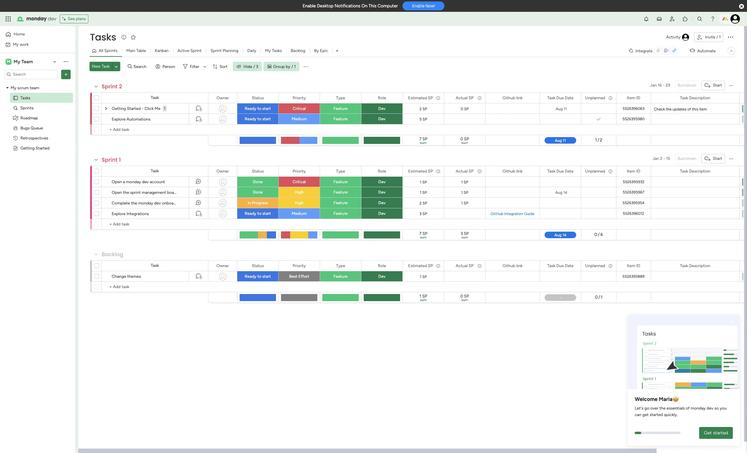 Task type: describe. For each thing, give the bounding box(es) containing it.
you
[[720, 406, 727, 411]]

/ for 0 / 1
[[599, 295, 601, 300]]

3 feature from the top
[[334, 180, 348, 185]]

enable now!
[[413, 4, 435, 8]]

0 vertical spatial tasks
[[90, 30, 116, 44]]

the for complete
[[131, 201, 137, 206]]

aug 14
[[556, 190, 568, 195]]

sprint for sprint 1
[[102, 156, 118, 164]]

3 task description field from the top
[[679, 263, 712, 269]]

1 item from the top
[[627, 95, 636, 100]]

my scrum team
[[11, 85, 39, 90]]

link for first github link "field" from the bottom of the page
[[517, 263, 523, 268]]

main table
[[126, 48, 146, 53]]

now!
[[426, 4, 435, 8]]

collapse board header image
[[730, 49, 734, 53]]

the inside let's go over the essentials of monday dev so you can get started quickly.
[[660, 406, 666, 411]]

1 button for explore integrations
[[189, 208, 208, 219]]

2 role field from the top
[[377, 168, 388, 175]]

2 status from the top
[[252, 169, 264, 174]]

3 github link field from the top
[[502, 263, 524, 269]]

lottie animation image
[[628, 317, 741, 391]]

started for getting started - click me
[[127, 106, 141, 111]]

3 item id field from the top
[[626, 263, 642, 269]]

sum inside 1 sp sum
[[420, 298, 427, 302]]

5526395889
[[623, 274, 645, 279]]

aug for aug 11
[[556, 107, 563, 111]]

team
[[30, 85, 39, 90]]

priority field for 1
[[291, 168, 308, 175]]

5526395967
[[623, 190, 645, 195]]

5 sp
[[420, 117, 428, 121]]

item
[[700, 107, 707, 111]]

monday up home 'button'
[[26, 15, 47, 22]]

estimated for third estimated sp field from the bottom
[[409, 95, 427, 100]]

complete
[[112, 201, 130, 206]]

get
[[704, 430, 712, 436]]

filter
[[190, 64, 199, 69]]

owner for third owner field from the top of the page
[[217, 263, 229, 268]]

1 7 from the top
[[420, 137, 422, 142]]

sprint
[[130, 190, 141, 195]]

2 estimated sp field from the top
[[407, 168, 435, 175]]

task inside new task button
[[102, 64, 110, 69]]

public board image for getting started
[[13, 145, 18, 151]]

link for 1st github link "field" from the top of the page
[[517, 95, 523, 100]]

2 task due date from the top
[[548, 169, 574, 174]]

computer
[[378, 3, 398, 9]]

invite / 1
[[706, 35, 721, 40]]

2 description from the top
[[690, 169, 711, 174]]

1 owner field from the top
[[215, 95, 231, 101]]

getting for getting started
[[20, 146, 35, 151]]

start button for sprint 1
[[702, 154, 726, 164]]

id for third item id field from the top of the page
[[637, 263, 641, 268]]

owner for 2nd owner field from the bottom
[[217, 169, 229, 174]]

7 feature from the top
[[334, 274, 348, 279]]

see plans button
[[60, 14, 88, 23]]

2 owner field from the top
[[215, 168, 231, 175]]

jan 16 - 29
[[651, 83, 671, 88]]

estimated sp for third estimated sp field from the bottom
[[409, 95, 433, 100]]

work
[[20, 42, 29, 47]]

active sprint button
[[173, 46, 206, 56]]

3 priority field from the top
[[291, 263, 308, 269]]

aug 11
[[556, 107, 567, 111]]

3 sp sum
[[461, 231, 469, 240]]

- for 2
[[663, 83, 665, 88]]

notifications
[[335, 3, 361, 9]]

themes
[[127, 274, 141, 279]]

1 task due date field from the top
[[546, 95, 576, 101]]

1 vertical spatial -
[[142, 106, 144, 111]]

jan 2 - 15 button
[[651, 154, 673, 164]]

my work
[[13, 42, 29, 47]]

flow
[[184, 201, 192, 206]]

integrations
[[127, 211, 149, 216]]

1 vertical spatial menu image
[[729, 156, 734, 161]]

0 vertical spatial of
[[688, 107, 692, 111]]

options image
[[728, 33, 735, 40]]

Sprint 2 field
[[100, 83, 124, 90]]

2 actual sp field from the top
[[455, 168, 475, 175]]

monday down open the sprint management board
[[138, 201, 153, 206]]

by epic
[[314, 48, 328, 53]]

1 high from the top
[[295, 190, 304, 195]]

date for second 'task due date' field from the bottom
[[565, 169, 574, 174]]

explore for explore integrations
[[112, 211, 126, 216]]

1 github link field from the top
[[502, 95, 524, 101]]

1 to from the top
[[258, 106, 262, 111]]

account
[[150, 180, 165, 185]]

Backlog field
[[100, 251, 125, 258]]

github for 1st github link "field" from the top of the page
[[503, 95, 516, 100]]

select product image
[[5, 16, 11, 22]]

2 task description field from the top
[[679, 168, 712, 175]]

3 dev from the top
[[379, 180, 386, 185]]

explore automations
[[112, 117, 151, 122]]

3 description from the top
[[690, 263, 711, 268]]

estimated for 2nd estimated sp field
[[409, 169, 427, 174]]

2 ready to start from the top
[[245, 117, 271, 122]]

sum inside 3 sp sum
[[462, 235, 468, 240]]

lottie animation element
[[628, 315, 741, 391]]

2 dev from the top
[[379, 117, 386, 122]]

1 done from the top
[[253, 180, 263, 185]]

1 github link from the top
[[503, 95, 523, 100]]

click
[[145, 106, 154, 111]]

1 0 sp sum from the top
[[461, 137, 469, 145]]

change themes
[[112, 274, 141, 279]]

1 + add task text field from the top
[[105, 126, 206, 133]]

github
[[491, 212, 504, 216]]

1 inside button
[[720, 35, 721, 40]]

6 feature from the top
[[334, 211, 348, 216]]

menu image
[[729, 83, 734, 88]]

3 unplanned from the top
[[586, 263, 606, 268]]

check
[[654, 107, 665, 111]]

jan for sprint 1
[[653, 156, 660, 161]]

2 done from the top
[[253, 190, 263, 195]]

1 sp sum
[[420, 294, 427, 302]]

3 start from the top
[[263, 211, 271, 216]]

kanban
[[155, 48, 169, 53]]

maria williams image
[[731, 14, 741, 24]]

2 task description from the top
[[681, 169, 711, 174]]

complete the monday dev onboarding flow
[[112, 201, 192, 206]]

1 actual sp field from the top
[[455, 95, 475, 101]]

2 due from the top
[[557, 169, 564, 174]]

this
[[369, 3, 377, 9]]

in progress
[[248, 201, 268, 206]]

my for my team
[[14, 59, 20, 64]]

2 inside 'button'
[[661, 156, 663, 161]]

estimated for third estimated sp field
[[409, 263, 427, 268]]

retrospectives
[[20, 136, 48, 141]]

item id for 2nd item id field from the top
[[627, 169, 641, 174]]

invite members image
[[670, 16, 676, 22]]

open a monday dev account
[[112, 180, 165, 185]]

1 medium from the top
[[292, 117, 307, 122]]

type for 1st the type field from the bottom
[[336, 263, 345, 268]]

1 task description field from the top
[[679, 95, 712, 101]]

all
[[99, 48, 103, 53]]

plans
[[76, 16, 86, 21]]

3 ready to start from the top
[[245, 211, 271, 216]]

planning
[[223, 48, 239, 53]]

2 unplanned from the top
[[586, 169, 606, 174]]

1 / 2
[[596, 138, 603, 143]]

automations
[[127, 117, 151, 122]]

2 critical from the top
[[293, 180, 306, 185]]

2 2 sp from the top
[[420, 201, 427, 205]]

inbox image
[[657, 16, 663, 22]]

11
[[564, 107, 567, 111]]

my for my scrum team
[[11, 85, 16, 90]]

3 priority from the top
[[293, 263, 306, 268]]

Sprint 1 field
[[100, 156, 122, 164]]

get started button
[[700, 427, 733, 439]]

kanban button
[[151, 46, 173, 56]]

1 critical from the top
[[293, 106, 306, 111]]

board
[[167, 190, 178, 195]]

hide / 3
[[244, 64, 258, 69]]

activity button
[[664, 33, 692, 42]]

dev up open the sprint management board
[[142, 180, 149, 185]]

a
[[123, 180, 125, 185]]

add to favorites image
[[130, 34, 136, 40]]

public board image for tasks
[[13, 95, 18, 101]]

add view image
[[336, 49, 339, 53]]

in
[[248, 201, 251, 206]]

all sprints
[[99, 48, 118, 53]]

2 github link field from the top
[[502, 168, 524, 175]]

2 + add task text field from the top
[[105, 221, 206, 228]]

person button
[[153, 62, 179, 71]]

invite / 1 button
[[695, 33, 724, 42]]

desktop
[[317, 3, 334, 9]]

2 0 sp sum from the top
[[461, 294, 469, 302]]

sprint for sprint 2
[[102, 83, 118, 90]]

sprints inside button
[[104, 48, 118, 53]]

0 horizontal spatial 3
[[256, 64, 258, 69]]

3 actual sp field from the top
[[455, 263, 475, 269]]

5
[[420, 117, 422, 121]]

person
[[163, 64, 175, 69]]

start button for sprint 2
[[702, 81, 726, 90]]

get started
[[704, 430, 729, 436]]

1 description from the top
[[690, 95, 711, 100]]

of inside let's go over the essentials of monday dev so you can get started quickly.
[[686, 406, 690, 411]]

sp inside 1 sp sum
[[423, 294, 427, 299]]

6 dev from the top
[[379, 211, 386, 216]]

estimated sp for third estimated sp field
[[409, 263, 433, 268]]

my for my tasks
[[265, 48, 271, 53]]

link for second github link "field" from the bottom of the page
[[517, 169, 523, 174]]

change
[[112, 274, 126, 279]]

see
[[68, 16, 75, 21]]

started inside let's go over the essentials of monday dev so you can get started quickly.
[[650, 413, 663, 418]]

1 unplanned field from the top
[[584, 95, 607, 101]]

actual for first actual sp field from the bottom
[[456, 263, 468, 268]]

7 dev from the top
[[379, 274, 386, 279]]

1 due from the top
[[557, 95, 564, 100]]

2 medium from the top
[[292, 211, 307, 216]]

by
[[314, 48, 319, 53]]

1 dev from the top
[[379, 106, 386, 111]]

on
[[362, 3, 368, 9]]

3 due from the top
[[557, 263, 564, 268]]

onboarding
[[162, 201, 183, 206]]

maria🤩
[[659, 396, 679, 403]]

angle down image
[[115, 64, 118, 69]]

1 status field from the top
[[251, 95, 266, 101]]

arrow down image
[[201, 63, 209, 70]]

2 github link from the top
[[503, 169, 523, 174]]

1 role field from the top
[[377, 95, 388, 101]]

roadmap
[[20, 115, 38, 121]]

1 unplanned from the top
[[586, 95, 606, 100]]

guide
[[525, 212, 535, 216]]

automate
[[698, 48, 716, 53]]

type for third the type field from the bottom of the page
[[336, 95, 345, 100]]

bugs queue
[[20, 126, 43, 131]]

4 ready to start from the top
[[245, 274, 271, 279]]

1 estimated sp field from the top
[[407, 95, 435, 101]]

workspace selection element
[[6, 58, 34, 65]]

my team
[[14, 59, 33, 64]]

column information image for third estimated sp field from the bottom
[[436, 96, 441, 100]]

getting for getting started - click me
[[112, 106, 126, 111]]

dapulse integrations image
[[629, 49, 634, 53]]

3 type field from the top
[[335, 263, 347, 269]]

notifications image
[[644, 16, 650, 22]]

2 start from the top
[[263, 117, 271, 122]]

start for sprint 2
[[713, 83, 723, 88]]

autopilot image
[[690, 47, 695, 54]]

backlog for backlog field
[[102, 251, 123, 258]]

column information image for third estimated sp field
[[436, 264, 441, 268]]

apps image
[[683, 16, 689, 22]]

dev inside let's go over the essentials of monday dev so you can get started quickly.
[[707, 406, 714, 411]]

team
[[21, 59, 33, 64]]

by epic button
[[310, 46, 333, 56]]

tasks inside 'button'
[[272, 48, 282, 53]]

4 ready from the top
[[245, 274, 257, 279]]

3 estimated sp field from the top
[[407, 263, 435, 269]]

3 item from the top
[[627, 263, 636, 268]]

3 status field from the top
[[251, 263, 266, 269]]

0 vertical spatial menu image
[[303, 64, 309, 69]]

column information image for first actual sp field from the bottom
[[478, 264, 482, 268]]

sp inside 3 sp sum
[[464, 231, 469, 236]]



Task type: locate. For each thing, give the bounding box(es) containing it.
3 github link from the top
[[503, 263, 523, 268]]

explore left automations
[[112, 117, 126, 122]]

group by / 1
[[273, 64, 296, 69]]

can
[[635, 413, 642, 418]]

open for open the sprint management board
[[112, 190, 122, 195]]

3 id from the top
[[637, 263, 641, 268]]

2 vertical spatial estimated
[[409, 263, 427, 268]]

owner
[[217, 95, 229, 100], [217, 169, 229, 174], [217, 263, 229, 268]]

aug left the 14
[[556, 190, 563, 195]]

sort button
[[210, 62, 231, 71]]

actual sp for first actual sp field from the bottom
[[456, 263, 474, 268]]

Tasks field
[[88, 30, 118, 44]]

dev left see
[[48, 15, 56, 22]]

sprint planning button
[[206, 46, 243, 56]]

2 vertical spatial type field
[[335, 263, 347, 269]]

1 vertical spatial github link field
[[502, 168, 524, 175]]

Estimated SP field
[[407, 95, 435, 101], [407, 168, 435, 175], [407, 263, 435, 269]]

1 horizontal spatial started
[[127, 106, 141, 111]]

explore for explore automations
[[112, 117, 126, 122]]

1 vertical spatial of
[[686, 406, 690, 411]]

1 actual from the top
[[456, 95, 468, 100]]

open up complete
[[112, 190, 122, 195]]

type for second the type field from the top of the page
[[336, 169, 345, 174]]

backlog up change
[[102, 251, 123, 258]]

getting up explore automations
[[112, 106, 126, 111]]

1 horizontal spatial enable
[[413, 4, 425, 8]]

jan
[[651, 83, 657, 88], [653, 156, 660, 161]]

0 horizontal spatial started
[[36, 146, 50, 151]]

0 horizontal spatial enable
[[303, 3, 316, 9]]

my inside workspace selection element
[[14, 59, 20, 64]]

date for 3rd 'task due date' field from the bottom of the page
[[565, 95, 574, 100]]

started inside list box
[[36, 146, 50, 151]]

0 vertical spatial start
[[713, 83, 723, 88]]

0 vertical spatial id
[[637, 95, 641, 100]]

2 vertical spatial actual
[[456, 263, 468, 268]]

filter button
[[181, 62, 209, 71]]

1
[[720, 35, 721, 40], [294, 64, 296, 69], [164, 106, 166, 111], [200, 108, 201, 111], [200, 119, 201, 122], [596, 138, 597, 143], [119, 156, 121, 164], [420, 180, 422, 184], [461, 180, 463, 184], [420, 190, 422, 195], [461, 190, 463, 195], [461, 201, 463, 205], [200, 213, 201, 217], [420, 275, 422, 279], [200, 276, 201, 279], [420, 294, 422, 299], [601, 295, 603, 300]]

3 type from the top
[[336, 263, 345, 268]]

1 vertical spatial item
[[627, 169, 636, 174]]

2 item id from the top
[[627, 169, 641, 174]]

5 dev from the top
[[379, 201, 386, 206]]

2 unplanned field from the top
[[584, 168, 607, 175]]

1 vertical spatial type
[[336, 169, 345, 174]]

welcome
[[635, 396, 658, 403]]

quickly.
[[664, 413, 678, 418]]

status
[[252, 95, 264, 100], [252, 169, 264, 174], [252, 263, 264, 268]]

3 for 3 sp sum
[[461, 231, 463, 236]]

monday dev
[[26, 15, 56, 22]]

my tasks button
[[261, 46, 287, 56]]

1 vertical spatial start
[[713, 156, 723, 161]]

Status field
[[251, 95, 266, 101], [251, 168, 266, 175], [251, 263, 266, 269]]

0 vertical spatial 0 sp sum
[[461, 137, 469, 145]]

1 vertical spatial getting
[[20, 146, 35, 151]]

1 horizontal spatial menu image
[[729, 156, 734, 161]]

0 vertical spatial owner field
[[215, 95, 231, 101]]

column information image for 2nd estimated sp field
[[436, 169, 441, 174]]

sprint inside field
[[102, 156, 118, 164]]

jan left 15
[[653, 156, 660, 161]]

15
[[667, 156, 671, 161]]

my inside list box
[[11, 85, 16, 90]]

of left this
[[688, 107, 692, 111]]

0 vertical spatial 7
[[420, 137, 422, 142]]

over
[[651, 406, 659, 411]]

started down over
[[650, 413, 663, 418]]

1 task description from the top
[[681, 95, 711, 100]]

actual for first actual sp field from the top of the page
[[456, 95, 468, 100]]

activity
[[667, 35, 681, 40]]

0 vertical spatial priority field
[[291, 95, 308, 101]]

enable left now!
[[413, 4, 425, 8]]

role for 2nd role field from the bottom
[[378, 169, 386, 174]]

3 github from the top
[[503, 263, 516, 268]]

1 vertical spatial unplanned field
[[584, 168, 607, 175]]

getting
[[112, 106, 126, 111], [20, 146, 35, 151]]

started
[[127, 106, 141, 111], [36, 146, 50, 151]]

sum
[[420, 141, 427, 145], [462, 141, 468, 145], [420, 235, 427, 240], [462, 235, 468, 240], [420, 298, 427, 302], [462, 298, 468, 302]]

workspace options image
[[63, 59, 69, 65]]

open the sprint management board
[[112, 190, 178, 195]]

7 sp sum down 5 sp
[[420, 137, 428, 145]]

my tasks
[[265, 48, 282, 53]]

the
[[666, 107, 672, 111], [123, 190, 129, 195], [131, 201, 137, 206], [660, 406, 666, 411]]

estimated sp for 2nd estimated sp field
[[409, 169, 433, 174]]

public board image
[[13, 95, 18, 101], [13, 145, 18, 151]]

3 role field from the top
[[377, 263, 388, 269]]

3 status from the top
[[252, 263, 264, 268]]

1 vertical spatial aug
[[556, 190, 563, 195]]

0 vertical spatial getting
[[112, 106, 126, 111]]

1 start from the top
[[713, 83, 723, 88]]

0 vertical spatial estimated sp
[[409, 95, 433, 100]]

2 vertical spatial description
[[690, 263, 711, 268]]

0 horizontal spatial tasks
[[20, 95, 30, 100]]

3 task description from the top
[[681, 263, 711, 268]]

Unplanned field
[[584, 95, 607, 101], [584, 168, 607, 175], [584, 263, 607, 269]]

1 inside field
[[119, 156, 121, 164]]

/ for invite / 1
[[717, 35, 719, 40]]

2 type field from the top
[[335, 168, 347, 175]]

management
[[142, 190, 166, 195]]

actual sp for first actual sp field from the top of the page
[[456, 95, 474, 100]]

1 horizontal spatial backlog
[[291, 48, 306, 53]]

0 vertical spatial actual sp
[[456, 95, 474, 100]]

0 vertical spatial type
[[336, 95, 345, 100]]

item id up the 5526395889
[[627, 263, 641, 268]]

enable left desktop
[[303, 3, 316, 9]]

3 link from the top
[[517, 263, 523, 268]]

2 start from the top
[[713, 156, 723, 161]]

2 to from the top
[[258, 117, 262, 122]]

0 vertical spatial 2 sp
[[420, 107, 427, 111]]

1 vertical spatial task description field
[[679, 168, 712, 175]]

enable inside button
[[413, 4, 425, 8]]

id up 5526395932
[[637, 169, 641, 174]]

role for 3rd role field from the bottom of the page
[[378, 95, 386, 100]]

2 vertical spatial id
[[637, 263, 641, 268]]

start for sprint 1
[[713, 156, 723, 161]]

item id for third item id field from the bottom of the page
[[627, 95, 641, 100]]

show board description image
[[120, 34, 128, 40]]

monday right a
[[126, 180, 141, 185]]

0 vertical spatial task due date
[[548, 95, 574, 100]]

backlog inside backlog button
[[291, 48, 306, 53]]

29
[[666, 83, 671, 88]]

backlog
[[291, 48, 306, 53], [102, 251, 123, 258]]

progress bar
[[635, 432, 642, 434]]

- for 1
[[664, 156, 666, 161]]

2 priority field from the top
[[291, 168, 308, 175]]

2 feature from the top
[[334, 117, 348, 122]]

/ for hide / 3
[[254, 64, 255, 69]]

2 high from the top
[[295, 201, 304, 206]]

home
[[14, 32, 25, 37]]

0 vertical spatial start button
[[702, 81, 726, 90]]

monday inside let's go over the essentials of monday dev so you can get started quickly.
[[691, 406, 706, 411]]

0 vertical spatial sprints
[[104, 48, 118, 53]]

m
[[7, 59, 10, 64]]

date
[[565, 95, 574, 100], [565, 169, 574, 174], [565, 263, 574, 268]]

0 vertical spatial -
[[663, 83, 665, 88]]

sprint planning
[[211, 48, 239, 53]]

1 button for change themes
[[189, 271, 208, 282]]

Owner field
[[215, 95, 231, 101], [215, 168, 231, 175], [215, 263, 231, 269]]

priority field for 2
[[291, 95, 308, 101]]

help image
[[710, 16, 716, 22]]

enable desktop notifications on this computer
[[303, 3, 398, 9]]

Task Due Date field
[[546, 95, 576, 101], [546, 168, 576, 175], [546, 263, 576, 269]]

2 id from the top
[[637, 169, 641, 174]]

1 type from the top
[[336, 95, 345, 100]]

3 role from the top
[[378, 263, 386, 268]]

1 item id field from the top
[[626, 95, 642, 101]]

my inside "button"
[[13, 42, 19, 47]]

my inside 'button'
[[265, 48, 271, 53]]

best
[[289, 274, 298, 279]]

1 vertical spatial unplanned
[[586, 169, 606, 174]]

item id field up 5526396063
[[626, 95, 642, 101]]

actual for second actual sp field from the bottom
[[456, 169, 468, 174]]

1 start from the top
[[263, 106, 271, 111]]

sp
[[428, 95, 433, 100], [469, 95, 474, 100], [423, 107, 427, 111], [464, 107, 469, 111], [423, 117, 428, 121], [423, 137, 428, 142], [464, 137, 469, 142], [428, 169, 433, 174], [469, 169, 474, 174], [423, 180, 427, 184], [464, 180, 469, 184], [423, 190, 427, 195], [464, 190, 469, 195], [423, 201, 427, 205], [464, 201, 469, 205], [423, 212, 427, 216], [423, 231, 428, 236], [464, 231, 469, 236], [428, 263, 433, 268], [469, 263, 474, 268], [423, 275, 427, 279], [423, 294, 427, 299], [464, 294, 469, 299]]

monday left so
[[691, 406, 706, 411]]

tasks up 'group'
[[272, 48, 282, 53]]

daily button
[[243, 46, 261, 56]]

active sprint
[[178, 48, 202, 53]]

- left 15
[[664, 156, 666, 161]]

jan 16 - 29 button
[[648, 81, 673, 90]]

started down the retrospectives
[[36, 146, 50, 151]]

2 7 from the top
[[420, 231, 422, 236]]

open left a
[[112, 180, 122, 185]]

options image
[[63, 71, 69, 77]]

0 vertical spatial actual
[[456, 95, 468, 100]]

/ for 0 / 4
[[598, 232, 600, 238]]

14
[[564, 190, 568, 195]]

1 priority field from the top
[[291, 95, 308, 101]]

tasks down my scrum team
[[20, 95, 30, 100]]

started
[[650, 413, 663, 418], [714, 430, 729, 436]]

start
[[263, 106, 271, 111], [263, 117, 271, 122], [263, 211, 271, 216], [263, 274, 271, 279]]

2 role from the top
[[378, 169, 386, 174]]

0 vertical spatial task description field
[[679, 95, 712, 101]]

3 for 3 sp
[[420, 212, 422, 216]]

1 inside 1 sp sum
[[420, 294, 422, 299]]

1 sp
[[420, 180, 427, 184], [461, 180, 469, 184], [420, 190, 427, 195], [461, 190, 469, 195], [461, 201, 469, 205], [420, 275, 427, 279]]

4
[[601, 232, 603, 238]]

of
[[688, 107, 692, 111], [686, 406, 690, 411]]

1 vertical spatial medium
[[292, 211, 307, 216]]

4 dev from the top
[[379, 190, 386, 195]]

id up 5526396063
[[637, 95, 641, 100]]

0 vertical spatial unplanned field
[[584, 95, 607, 101]]

0 sp
[[461, 107, 469, 111]]

close image
[[730, 319, 736, 325]]

3 estimated from the top
[[409, 263, 427, 268]]

1 date from the top
[[565, 95, 574, 100]]

3 item id from the top
[[627, 263, 641, 268]]

2 date from the top
[[565, 169, 574, 174]]

0 vertical spatial estimated
[[409, 95, 427, 100]]

2 vertical spatial date
[[565, 263, 574, 268]]

item id up 5526396063
[[627, 95, 641, 100]]

integration
[[505, 212, 524, 216]]

so
[[715, 406, 719, 411]]

2 owner from the top
[[217, 169, 229, 174]]

+ add task text field down automations
[[105, 126, 206, 133]]

/ inside button
[[717, 35, 719, 40]]

item id field up 5526395932
[[626, 168, 642, 175]]

0 vertical spatial github link field
[[502, 95, 524, 101]]

7
[[420, 137, 422, 142], [420, 231, 422, 236]]

Item ID field
[[626, 95, 642, 101], [626, 168, 642, 175], [626, 263, 642, 269]]

2 horizontal spatial tasks
[[272, 48, 282, 53]]

v2 search image
[[128, 63, 132, 70]]

tasks inside list box
[[20, 95, 30, 100]]

1 actual sp from the top
[[456, 95, 474, 100]]

my left work
[[13, 42, 19, 47]]

1 vertical spatial link
[[517, 169, 523, 174]]

search everything image
[[697, 16, 703, 22]]

my right 'daily'
[[265, 48, 271, 53]]

getting started
[[20, 146, 50, 151]]

of right essentials
[[686, 406, 690, 411]]

new
[[92, 64, 101, 69]]

dev left so
[[707, 406, 714, 411]]

Search in workspace field
[[12, 71, 49, 78]]

column information image
[[436, 96, 441, 100], [478, 96, 482, 100], [436, 169, 441, 174], [436, 264, 441, 268], [478, 264, 482, 268]]

started up explore automations
[[127, 106, 141, 111]]

backlog left by
[[291, 48, 306, 53]]

explore integrations
[[112, 211, 149, 216]]

Github link field
[[502, 95, 524, 101], [502, 168, 524, 175], [502, 263, 524, 269]]

tasks up all
[[90, 30, 116, 44]]

column information image
[[609, 96, 613, 100], [478, 169, 482, 174], [609, 169, 613, 174], [609, 264, 613, 268]]

1 vertical spatial actual sp
[[456, 169, 474, 174]]

1 vertical spatial critical
[[293, 180, 306, 185]]

the right over
[[660, 406, 666, 411]]

sprint
[[191, 48, 202, 53], [211, 48, 222, 53], [102, 83, 118, 90], [102, 156, 118, 164]]

2 item from the top
[[627, 169, 636, 174]]

home button
[[4, 30, 64, 39]]

backlog for backlog button
[[291, 48, 306, 53]]

1 estimated sp from the top
[[409, 95, 433, 100]]

2 vertical spatial status field
[[251, 263, 266, 269]]

the left sprint
[[123, 190, 129, 195]]

7 down 5
[[420, 137, 422, 142]]

3 owner from the top
[[217, 263, 229, 268]]

id for third item id field from the bottom of the page
[[637, 95, 641, 100]]

2 vertical spatial due
[[557, 263, 564, 268]]

aug for aug 14
[[556, 190, 563, 195]]

aug left 11
[[556, 107, 563, 111]]

1 7 sp sum from the top
[[420, 137, 428, 145]]

sprint inside 'button'
[[211, 48, 222, 53]]

5 feature from the top
[[334, 201, 348, 206]]

3 to from the top
[[258, 211, 262, 216]]

let's
[[635, 406, 644, 411]]

0 vertical spatial estimated sp field
[[407, 95, 435, 101]]

1 horizontal spatial sprints
[[104, 48, 118, 53]]

2 status field from the top
[[251, 168, 266, 175]]

github for second github link "field" from the bottom of the page
[[503, 169, 516, 174]]

2 vertical spatial task due date field
[[546, 263, 576, 269]]

my for my work
[[13, 42, 19, 47]]

1 explore from the top
[[112, 117, 126, 122]]

1 2 sp from the top
[[420, 107, 427, 111]]

backlog inside backlog field
[[102, 251, 123, 258]]

4 to from the top
[[258, 274, 262, 279]]

jan inside 'button'
[[653, 156, 660, 161]]

1 start button from the top
[[702, 81, 726, 90]]

2 vertical spatial item id field
[[626, 263, 642, 269]]

explore down complete
[[112, 211, 126, 216]]

item up 5526395932
[[627, 169, 636, 174]]

started inside button
[[714, 430, 729, 436]]

my work button
[[4, 40, 64, 49]]

/ for 1 / 2
[[598, 138, 600, 143]]

actual sp
[[456, 95, 474, 100], [456, 169, 474, 174], [456, 263, 474, 268]]

enable for enable now!
[[413, 4, 425, 8]]

hide
[[244, 64, 252, 69]]

new task
[[92, 64, 110, 69]]

main
[[126, 48, 135, 53]]

item up 5526396063
[[627, 95, 636, 100]]

active
[[178, 48, 190, 53]]

0 vertical spatial critical
[[293, 106, 306, 111]]

2 inside 'field'
[[119, 83, 122, 90]]

0 vertical spatial item id field
[[626, 95, 642, 101]]

- inside 'button'
[[664, 156, 666, 161]]

2 vertical spatial unplanned
[[586, 263, 606, 268]]

2 vertical spatial owner
[[217, 263, 229, 268]]

github integration guide
[[491, 212, 535, 216]]

2 7 sp sum from the top
[[420, 231, 428, 240]]

3 date from the top
[[565, 263, 574, 268]]

0 / 4
[[595, 232, 603, 238]]

2 vertical spatial role field
[[377, 263, 388, 269]]

1 vertical spatial github link
[[503, 169, 523, 174]]

group
[[273, 64, 285, 69]]

0 vertical spatial status
[[252, 95, 264, 100]]

2 vertical spatial estimated sp field
[[407, 263, 435, 269]]

role
[[378, 95, 386, 100], [378, 169, 386, 174], [378, 263, 386, 268]]

1 button
[[163, 103, 167, 114], [189, 103, 208, 114], [189, 114, 208, 125], [189, 208, 208, 219], [189, 271, 208, 282]]

7 down 3 sp
[[420, 231, 422, 236]]

3 unplanned field from the top
[[584, 263, 607, 269]]

2 vertical spatial actual sp field
[[455, 263, 475, 269]]

my right workspace icon
[[14, 59, 20, 64]]

1 feature from the top
[[334, 106, 348, 111]]

2 sp up 3 sp
[[420, 201, 427, 205]]

2 open from the top
[[112, 190, 122, 195]]

- inside button
[[663, 83, 665, 88]]

item id up 5526395932
[[627, 169, 641, 174]]

github for first github link "field" from the bottom of the page
[[503, 263, 516, 268]]

sort
[[220, 64, 228, 69]]

1 vertical spatial actual
[[456, 169, 468, 174]]

1 horizontal spatial tasks
[[90, 30, 116, 44]]

4 feature from the top
[[334, 190, 348, 195]]

started for getting started
[[36, 146, 50, 151]]

2 vertical spatial github
[[503, 263, 516, 268]]

1 horizontal spatial 3
[[420, 212, 422, 216]]

effort
[[299, 274, 310, 279]]

5526396012
[[623, 211, 645, 216]]

queue
[[31, 126, 43, 131]]

list box containing my scrum team
[[0, 82, 75, 233]]

- left click at the top left
[[142, 106, 144, 111]]

open for open a monday dev account
[[112, 180, 122, 185]]

item up the 5526395889
[[627, 263, 636, 268]]

0 vertical spatial date
[[565, 95, 574, 100]]

1 vertical spatial + add task text field
[[105, 221, 206, 228]]

2 sp up 5 sp
[[420, 107, 427, 111]]

menu image
[[303, 64, 309, 69], [729, 156, 734, 161]]

date for third 'task due date' field from the top
[[565, 263, 574, 268]]

actual sp for second actual sp field from the bottom
[[456, 169, 474, 174]]

new task button
[[90, 62, 112, 71]]

the for open
[[123, 190, 129, 195]]

0 vertical spatial explore
[[112, 117, 126, 122]]

daily
[[247, 48, 256, 53]]

owner for first owner field from the top
[[217, 95, 229, 100]]

priority for sprint 2
[[293, 95, 306, 100]]

the right check
[[666, 107, 672, 111]]

Type field
[[335, 95, 347, 101], [335, 168, 347, 175], [335, 263, 347, 269]]

1 button for getting started - click me
[[189, 103, 208, 114]]

3 ready from the top
[[245, 211, 257, 216]]

1 vertical spatial estimated sp field
[[407, 168, 435, 175]]

2 vertical spatial role
[[378, 263, 386, 268]]

0 vertical spatial 7 sp sum
[[420, 137, 428, 145]]

dev down management
[[154, 201, 161, 206]]

4 start from the top
[[263, 274, 271, 279]]

id up the 5526395889
[[637, 263, 641, 268]]

public board image left getting started in the left top of the page
[[13, 145, 18, 151]]

item id field up the 5526395889
[[626, 263, 642, 269]]

Priority field
[[291, 95, 308, 101], [291, 168, 308, 175], [291, 263, 308, 269]]

getting down the retrospectives
[[20, 146, 35, 151]]

2 vertical spatial 3
[[461, 231, 463, 236]]

started right get
[[714, 430, 729, 436]]

role for 1st role field from the bottom of the page
[[378, 263, 386, 268]]

id for 2nd item id field from the top
[[637, 169, 641, 174]]

2 vertical spatial task description
[[681, 263, 711, 268]]

0 vertical spatial task description
[[681, 95, 711, 100]]

1 vertical spatial tasks
[[272, 48, 282, 53]]

the for check
[[666, 107, 672, 111]]

sprints up roadmap
[[20, 105, 34, 110]]

0 vertical spatial item
[[627, 95, 636, 100]]

sprint inside button
[[191, 48, 202, 53]]

0 / 1
[[595, 295, 603, 300]]

1 vertical spatial actual sp field
[[455, 168, 475, 175]]

option
[[0, 83, 75, 84]]

jan for sprint 2
[[651, 83, 657, 88]]

enable for enable desktop notifications on this computer
[[303, 3, 316, 9]]

2 ready from the top
[[245, 117, 257, 122]]

2 vertical spatial actual sp
[[456, 263, 474, 268]]

the down sprint
[[131, 201, 137, 206]]

2 vertical spatial link
[[517, 263, 523, 268]]

+ add task text field down integrations
[[105, 221, 206, 228]]

+ Add task text field
[[105, 126, 206, 133], [105, 221, 206, 228]]

0 vertical spatial link
[[517, 95, 523, 100]]

0 vertical spatial status field
[[251, 95, 266, 101]]

1 type field from the top
[[335, 95, 347, 101]]

2 actual sp from the top
[[456, 169, 474, 174]]

1 status from the top
[[252, 95, 264, 100]]

all sprints button
[[90, 46, 122, 56]]

sprint for sprint planning
[[211, 48, 222, 53]]

task
[[102, 64, 110, 69], [151, 95, 159, 100], [548, 95, 556, 100], [681, 95, 689, 100], [151, 169, 159, 174], [548, 169, 556, 174], [681, 169, 689, 174], [151, 263, 159, 268], [548, 263, 556, 268], [681, 263, 689, 268]]

1 estimated from the top
[[409, 95, 427, 100]]

1 open from the top
[[112, 180, 122, 185]]

2 explore from the top
[[112, 211, 126, 216]]

sprints inside list box
[[20, 105, 34, 110]]

task due date
[[548, 95, 574, 100], [548, 169, 574, 174], [548, 263, 574, 268]]

0 vertical spatial role
[[378, 95, 386, 100]]

3 task due date field from the top
[[546, 263, 576, 269]]

item id for third item id field from the top of the page
[[627, 263, 641, 268]]

id
[[637, 95, 641, 100], [637, 169, 641, 174], [637, 263, 641, 268]]

sprints right all
[[104, 48, 118, 53]]

1 ready to start from the top
[[245, 106, 271, 111]]

dapulse close image
[[740, 4, 745, 9]]

1 button for explore automations
[[189, 114, 208, 125]]

1 vertical spatial id
[[637, 169, 641, 174]]

0 vertical spatial actual sp field
[[455, 95, 475, 101]]

1 vertical spatial priority field
[[291, 168, 308, 175]]

my right caret down image
[[11, 85, 16, 90]]

1 link from the top
[[517, 95, 523, 100]]

Task Description field
[[679, 95, 712, 101], [679, 168, 712, 175], [679, 263, 712, 269]]

sprint 1
[[102, 156, 121, 164]]

1 vertical spatial started
[[714, 430, 729, 436]]

1 vertical spatial owner
[[217, 169, 229, 174]]

0 vertical spatial type field
[[335, 95, 347, 101]]

tasks
[[90, 30, 116, 44], [272, 48, 282, 53], [20, 95, 30, 100]]

3 task due date from the top
[[548, 263, 574, 268]]

ready
[[245, 106, 257, 111], [245, 117, 257, 122], [245, 211, 257, 216], [245, 274, 257, 279]]

list box
[[0, 82, 75, 233]]

2 vertical spatial unplanned field
[[584, 263, 607, 269]]

Search field
[[132, 62, 150, 71]]

+ Add task text field
[[105, 284, 206, 291]]

public board image down scrum
[[13, 95, 18, 101]]

0 horizontal spatial started
[[650, 413, 663, 418]]

sprint inside 'field'
[[102, 83, 118, 90]]

3 inside 3 sp sum
[[461, 231, 463, 236]]

7 sp sum down 3 sp
[[420, 231, 428, 240]]

column information image for first actual sp field from the top of the page
[[478, 96, 482, 100]]

1 ready from the top
[[245, 106, 257, 111]]

-
[[663, 83, 665, 88], [142, 106, 144, 111], [664, 156, 666, 161]]

see plans
[[68, 16, 86, 21]]

Role field
[[377, 95, 388, 101], [377, 168, 388, 175], [377, 263, 388, 269]]

jan inside button
[[651, 83, 657, 88]]

caret down image
[[6, 86, 9, 90]]

2 vertical spatial -
[[664, 156, 666, 161]]

priority for sprint 1
[[293, 169, 306, 174]]

3 actual sp from the top
[[456, 263, 474, 268]]

- right 16
[[663, 83, 665, 88]]

3 owner field from the top
[[215, 263, 231, 269]]

workspace image
[[6, 58, 12, 65]]

Actual SP field
[[455, 95, 475, 101], [455, 168, 475, 175], [455, 263, 475, 269]]

0 horizontal spatial backlog
[[102, 251, 123, 258]]

getting inside list box
[[20, 146, 35, 151]]

jan left 16
[[651, 83, 657, 88]]

0 vertical spatial jan
[[651, 83, 657, 88]]

1 vertical spatial type field
[[335, 168, 347, 175]]

2 vertical spatial item id
[[627, 263, 641, 268]]

1 task due date from the top
[[548, 95, 574, 100]]

0 vertical spatial high
[[295, 190, 304, 195]]

3
[[256, 64, 258, 69], [420, 212, 422, 216], [461, 231, 463, 236]]



Task type: vqa. For each thing, say whether or not it's contained in the screenshot.
Redesign
no



